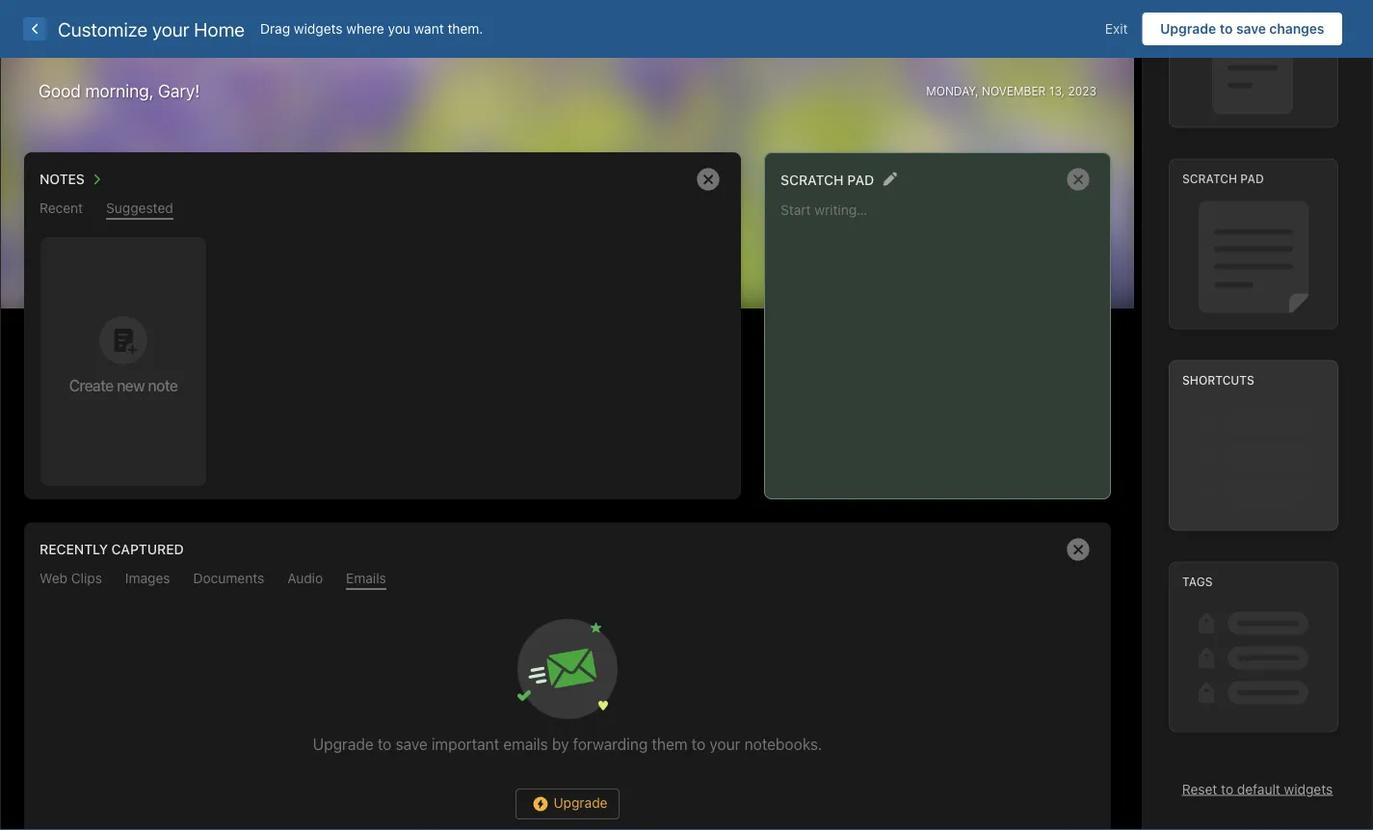 Task type: vqa. For each thing, say whether or not it's contained in the screenshot.
reserved.
no



Task type: locate. For each thing, give the bounding box(es) containing it.
2 vertical spatial to
[[1222, 781, 1234, 797]]

1 scratch from the left
[[781, 172, 844, 188]]

1 pad from the left
[[848, 172, 875, 188]]

to inside quickly access what matters to you.
[[1259, 450, 1273, 468]]

pad inside button
[[848, 172, 875, 188]]

1 horizontal spatial scratch pad
[[1183, 172, 1265, 186]]

save
[[1237, 21, 1267, 37]]

to for default
[[1222, 781, 1234, 797]]

tags
[[1183, 575, 1213, 589]]

2 scratch from the left
[[1183, 172, 1238, 186]]

monday, november 13, 2023
[[927, 84, 1097, 98]]

home
[[194, 17, 245, 40]]

pad
[[848, 172, 875, 188], [1241, 172, 1265, 186]]

2 pad from the left
[[1241, 172, 1265, 186]]

upgrade
[[1161, 21, 1217, 37]]

0 horizontal spatial scratch
[[781, 172, 844, 188]]

widgets
[[294, 21, 343, 37], [1285, 781, 1334, 797]]

to down access
[[1259, 450, 1273, 468]]

scratch
[[781, 172, 844, 188], [1183, 172, 1238, 186]]

reset to default widgets
[[1183, 781, 1334, 797]]

access
[[1237, 426, 1286, 445]]

remove image
[[1060, 160, 1098, 199]]

1 scratch pad from the left
[[781, 172, 875, 188]]

to inside button
[[1220, 21, 1233, 37]]

0 horizontal spatial pad
[[848, 172, 875, 188]]

customize your home
[[58, 17, 245, 40]]

widgets right "default"
[[1285, 781, 1334, 797]]

default
[[1238, 781, 1281, 797]]

november
[[982, 84, 1046, 98]]

shortcuts
[[1183, 374, 1255, 387]]

exit button
[[1091, 13, 1143, 45]]

your
[[152, 17, 189, 40]]

good
[[39, 80, 81, 101]]

0 horizontal spatial scratch pad
[[781, 172, 875, 188]]

1 horizontal spatial widgets
[[1285, 781, 1334, 797]]

them.
[[448, 21, 483, 37]]

reset
[[1183, 781, 1218, 797]]

1 horizontal spatial scratch
[[1183, 172, 1238, 186]]

0 vertical spatial to
[[1220, 21, 1233, 37]]

0 vertical spatial remove image
[[689, 160, 728, 199]]

13,
[[1050, 84, 1065, 98]]

want
[[414, 21, 444, 37]]

scratch pad button
[[781, 167, 875, 192]]

quickly access what matters to you.
[[1181, 426, 1328, 468]]

0 horizontal spatial widgets
[[294, 21, 343, 37]]

widgets right drag
[[294, 21, 343, 37]]

to left save at top right
[[1220, 21, 1233, 37]]

1 vertical spatial remove image
[[1060, 530, 1098, 569]]

monday,
[[927, 84, 979, 98]]

drag widgets where you want them.
[[260, 21, 483, 37]]

scratch pad
[[781, 172, 875, 188], [1183, 172, 1265, 186]]

remove image
[[689, 160, 728, 199], [1060, 530, 1098, 569]]

1 vertical spatial to
[[1259, 450, 1273, 468]]

reset to default widgets button
[[1183, 781, 1334, 797]]

to
[[1220, 21, 1233, 37], [1259, 450, 1273, 468], [1222, 781, 1234, 797]]

matters
[[1202, 450, 1255, 468]]

1 horizontal spatial pad
[[1241, 172, 1265, 186]]

to right reset at the bottom right of page
[[1222, 781, 1234, 797]]



Task type: describe. For each thing, give the bounding box(es) containing it.
2023
[[1069, 84, 1097, 98]]

1 vertical spatial widgets
[[1285, 781, 1334, 797]]

scratch inside button
[[781, 172, 844, 188]]

where
[[346, 21, 384, 37]]

good morning, gary!
[[39, 80, 200, 101]]

0 horizontal spatial remove image
[[689, 160, 728, 199]]

drag
[[260, 21, 290, 37]]

0 vertical spatial widgets
[[294, 21, 343, 37]]

to for save
[[1220, 21, 1233, 37]]

1 horizontal spatial remove image
[[1060, 530, 1098, 569]]

quickly
[[1181, 426, 1233, 445]]

morning,
[[85, 80, 154, 101]]

2 scratch pad from the left
[[1183, 172, 1265, 186]]

changes
[[1270, 21, 1325, 37]]

exit
[[1106, 21, 1128, 37]]

customize
[[58, 17, 148, 40]]

edit widget title image
[[883, 172, 898, 186]]

upgrade to save changes
[[1161, 21, 1325, 37]]

gary!
[[158, 80, 200, 101]]

you.
[[1277, 450, 1307, 468]]

upgrade to save changes button
[[1143, 13, 1343, 45]]

what
[[1290, 426, 1324, 445]]

you
[[388, 21, 411, 37]]



